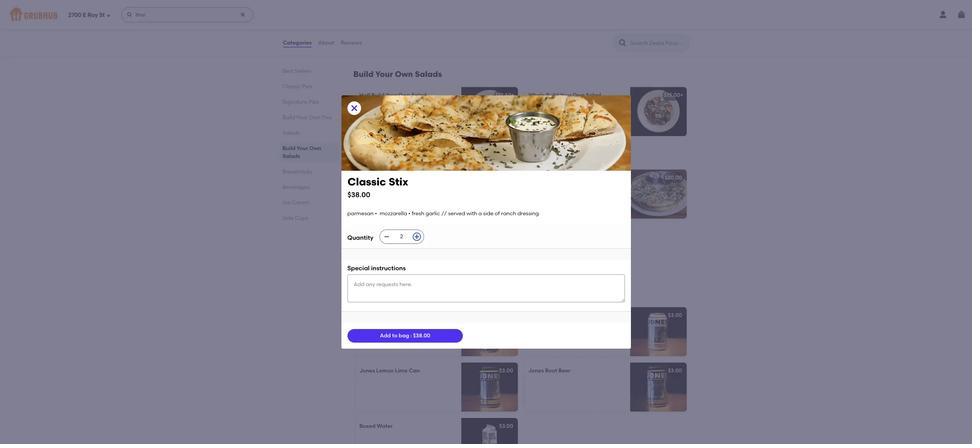 Task type: locate. For each thing, give the bounding box(es) containing it.
1 vertical spatial dressing
[[518, 210, 539, 217]]

salads inside the build your own salads
[[283, 153, 300, 160]]

jones diet cola can image
[[631, 308, 687, 357]]

2 jones from the left
[[529, 368, 544, 374]]

build your own pies tab
[[283, 114, 336, 121]]

0 vertical spatial parmesan
[[360, 185, 386, 192]]

1 vertical spatial of
[[495, 210, 500, 217]]

2 horizontal spatial side
[[484, 210, 494, 217]]

0 horizontal spatial side
[[376, 256, 387, 263]]

1 vertical spatial //
[[442, 210, 447, 217]]

$3.00
[[669, 312, 683, 319], [500, 368, 514, 374], [669, 368, 683, 374], [500, 423, 514, 430]]

build your own salads up 'half build your own salad'
[[354, 70, 442, 79]]

stix inside classic stix $38.00
[[389, 175, 408, 188]]

half
[[360, 92, 370, 99]]

beverages
[[283, 184, 310, 190], [354, 290, 396, 299]]

2 salad from the left
[[586, 92, 602, 99]]

$38.00 down classic stix at the left of page
[[348, 190, 370, 199]]

•
[[387, 185, 389, 192], [420, 185, 422, 192], [375, 210, 377, 217], [409, 210, 411, 217], [426, 241, 429, 247], [390, 249, 392, 255]]

jones
[[360, 368, 375, 374], [529, 368, 544, 374]]

st
[[99, 12, 105, 18]]

jalapeno
[[529, 175, 554, 181]]

Search Zeeks Pizza Capitol Hill search field
[[630, 40, 687, 47]]

your down signature pies
[[296, 114, 308, 121]]

ranch inside parmesan •  mozzarella • fresh garlic // served with a side of ranch dressing
[[419, 193, 434, 200]]

0 horizontal spatial build your own salads
[[283, 145, 322, 160]]

blue
[[394, 256, 406, 263]]

2 vertical spatial of
[[388, 256, 393, 263]]

breadsticks up classic stix at the left of page
[[354, 152, 401, 162]]

a
[[397, 193, 400, 200], [479, 210, 482, 217], [372, 256, 375, 263]]

jones root beer
[[529, 368, 571, 374]]

2 vertical spatial dressing
[[426, 256, 448, 263]]

0 vertical spatial a
[[397, 193, 400, 200]]

0 vertical spatial build your own salads
[[354, 70, 442, 79]]

1 vertical spatial salads
[[283, 130, 300, 136]]

breadsticks tab
[[283, 168, 336, 176]]

roy
[[88, 12, 98, 18]]

cream
[[292, 200, 310, 206]]

1 vertical spatial mozzarella
[[380, 210, 407, 217]]

1 vertical spatial breadsticks
[[283, 169, 312, 175]]

feta
[[555, 175, 566, 181]]

your
[[376, 70, 393, 79], [386, 92, 397, 99], [561, 92, 572, 99], [296, 114, 308, 121], [297, 145, 308, 152]]

jones lemon lime can image
[[462, 363, 518, 412]]

2 vertical spatial //
[[428, 249, 433, 255]]

build your own salads up breadsticks tab
[[283, 145, 322, 160]]

// inside classic with buffalo sauce  • gorgonzola  •  fresh cilantro // served with a side of blue cheese dressing
[[428, 249, 433, 255]]

0 vertical spatial breadsticks
[[354, 152, 401, 162]]

your inside tab
[[297, 145, 308, 152]]

0 vertical spatial dressing
[[360, 201, 381, 207]]

1 salad from the left
[[412, 92, 427, 99]]

$38.00
[[348, 190, 370, 199], [413, 333, 431, 339]]

fresh inside classic with buffalo sauce  • gorgonzola  •  fresh cilantro // served with a side of blue cheese dressing
[[393, 249, 406, 255]]

2 vertical spatial fresh
[[393, 249, 406, 255]]

0 horizontal spatial a
[[372, 256, 375, 263]]

1 jones from the left
[[360, 368, 375, 374]]

best sellers tab
[[283, 67, 336, 75]]

0 horizontal spatial svg image
[[127, 12, 133, 18]]

$15.00 +
[[665, 92, 684, 99]]

breadsticks up beverages tab
[[283, 169, 312, 175]]

add to bag : $38.00
[[380, 333, 431, 339]]

pies
[[302, 83, 313, 90], [309, 99, 319, 105], [322, 114, 332, 121]]

//
[[360, 193, 365, 200], [442, 210, 447, 217], [428, 249, 433, 255]]

0 horizontal spatial //
[[360, 193, 365, 200]]

1 horizontal spatial side
[[401, 193, 412, 200]]

1 vertical spatial parmesan
[[348, 210, 374, 217]]

half build your own salad
[[360, 92, 427, 99]]

cheese
[[407, 256, 425, 263]]

1 vertical spatial ranch
[[502, 210, 517, 217]]

1 horizontal spatial svg image
[[384, 234, 390, 240]]

pies inside classic pies tab
[[302, 83, 313, 90]]

pies down signature pies tab
[[322, 114, 332, 121]]

classic pies tab
[[283, 83, 336, 91]]

jones left root
[[529, 368, 544, 374]]

salad for half build your own salad
[[412, 92, 427, 99]]

own
[[395, 70, 413, 79], [399, 92, 411, 99], [573, 92, 585, 99], [309, 114, 321, 121], [310, 145, 322, 152]]

can
[[409, 368, 420, 374]]

0 horizontal spatial of
[[388, 256, 393, 263]]

2 horizontal spatial of
[[495, 210, 500, 217]]

pies inside signature pies tab
[[309, 99, 319, 105]]

build right half at the left top of page
[[372, 92, 385, 99]]

1 horizontal spatial breadsticks
[[354, 152, 401, 162]]

1 horizontal spatial dressing
[[426, 256, 448, 263]]

0 vertical spatial served
[[366, 193, 383, 200]]

2 vertical spatial side
[[376, 256, 387, 263]]

fresh
[[423, 185, 435, 192], [412, 210, 425, 217], [393, 249, 406, 255]]

1 vertical spatial garlic
[[426, 210, 440, 217]]

$20.00
[[665, 175, 683, 181]]

your up 'half build your own salad'
[[376, 70, 393, 79]]

ice cream
[[283, 200, 310, 206]]

salad
[[412, 92, 427, 99], [586, 92, 602, 99]]

1 vertical spatial served
[[449, 210, 466, 217]]

classic inside classic stix $38.00
[[348, 175, 386, 188]]

your down salads tab
[[297, 145, 308, 152]]

own inside tab
[[310, 145, 322, 152]]

categories
[[283, 40, 312, 46]]

1 horizontal spatial //
[[428, 249, 433, 255]]

2 + from the left
[[681, 92, 684, 99]]

half build your own salad image
[[462, 87, 518, 136]]

side
[[401, 193, 412, 200], [484, 210, 494, 217], [376, 256, 387, 263]]

1 horizontal spatial ranch
[[502, 210, 517, 217]]

1 horizontal spatial of
[[413, 193, 418, 200]]

build down salads tab
[[283, 145, 296, 152]]

0 horizontal spatial dressing
[[360, 201, 381, 207]]

boxed water image
[[462, 418, 518, 444]]

breadsticks inside tab
[[283, 169, 312, 175]]

$38.00 right :
[[413, 333, 431, 339]]

to
[[392, 333, 398, 339]]

0 vertical spatial ranch
[[419, 193, 434, 200]]

special instructions
[[348, 265, 406, 272]]

signature
[[283, 99, 308, 105]]

whole
[[529, 92, 545, 99]]

instructions
[[371, 265, 406, 272]]

build
[[354, 70, 374, 79], [372, 92, 385, 99], [546, 92, 559, 99], [283, 114, 295, 121], [283, 145, 296, 152]]

classic for classic pies
[[283, 83, 301, 90]]

salads tab
[[283, 129, 336, 137]]

1 horizontal spatial salad
[[586, 92, 602, 99]]

svg image
[[958, 10, 967, 19], [127, 12, 133, 18], [384, 234, 390, 240]]

build your own salads
[[354, 70, 442, 79], [283, 145, 322, 160]]

build down signature
[[283, 114, 295, 121]]

parmesan •  mozzarella • fresh garlic // served with a side of ranch dressing
[[360, 185, 451, 207], [348, 210, 539, 217]]

0 horizontal spatial breadsticks
[[283, 169, 312, 175]]

salad for whole build your own salad
[[586, 92, 602, 99]]

0 vertical spatial $38.00
[[348, 190, 370, 199]]

beverages tab
[[283, 183, 336, 191]]

2 vertical spatial pies
[[322, 114, 332, 121]]

your inside tab
[[296, 114, 308, 121]]

side inside parmesan •  mozzarella • fresh garlic // served with a side of ranch dressing
[[401, 193, 412, 200]]

sauce
[[410, 241, 425, 247]]

special
[[348, 265, 370, 272]]

1 horizontal spatial +
[[681, 92, 684, 99]]

pies inside build your own pies tab
[[322, 114, 332, 121]]

2 vertical spatial salads
[[283, 153, 300, 160]]

stix
[[380, 175, 389, 181], [568, 175, 577, 181], [389, 175, 408, 188], [380, 230, 389, 237]]

1 vertical spatial pies
[[309, 99, 319, 105]]

0 horizontal spatial ranch
[[419, 193, 434, 200]]

1 vertical spatial $38.00
[[413, 333, 431, 339]]

1 vertical spatial build your own salads
[[283, 145, 322, 160]]

e
[[83, 12, 86, 18]]

dressing
[[360, 201, 381, 207], [518, 210, 539, 217], [426, 256, 448, 263]]

2700 e roy st
[[68, 12, 105, 18]]

0 horizontal spatial jones
[[360, 368, 375, 374]]

parmesan
[[360, 185, 386, 192], [348, 210, 374, 217]]

0 vertical spatial side
[[401, 193, 412, 200]]

svg image
[[240, 12, 246, 18], [106, 13, 111, 18], [350, 104, 359, 113], [414, 234, 420, 240]]

beverages down special instructions
[[354, 290, 396, 299]]

beverages inside beverages tab
[[283, 184, 310, 190]]

mozzarella
[[391, 185, 418, 192], [380, 210, 407, 217]]

lime
[[395, 368, 408, 374]]

jones for jones root beer
[[529, 368, 544, 374]]

about
[[318, 40, 334, 46]]

parmesan down classic stix at the left of page
[[360, 185, 386, 192]]

stix for buffalo stix
[[380, 230, 389, 237]]

1 horizontal spatial jones
[[529, 368, 544, 374]]

+
[[512, 92, 515, 99], [681, 92, 684, 99]]

buffalo stix
[[360, 230, 389, 237]]

side cups
[[283, 215, 308, 221]]

1 + from the left
[[512, 92, 515, 99]]

0 horizontal spatial +
[[512, 92, 515, 99]]

0 horizontal spatial beverages
[[283, 184, 310, 190]]

dressing inside classic with buffalo sauce  • gorgonzola  •  fresh cilantro // served with a side of blue cheese dressing
[[426, 256, 448, 263]]

1 vertical spatial side
[[484, 210, 494, 217]]

2 horizontal spatial dressing
[[518, 210, 539, 217]]

ranch
[[419, 193, 434, 200], [502, 210, 517, 217]]

Input item quantity number field
[[394, 230, 410, 244]]

0 horizontal spatial $38.00
[[348, 190, 370, 199]]

classic for classic stix $38.00
[[348, 175, 386, 188]]

with
[[385, 193, 395, 200], [467, 210, 478, 217], [378, 241, 389, 247], [360, 256, 370, 263]]

2 vertical spatial a
[[372, 256, 375, 263]]

pies up signature pies tab
[[302, 83, 313, 90]]

served
[[366, 193, 383, 200], [449, 210, 466, 217], [435, 249, 452, 255]]

stix for classic stix $38.00
[[389, 175, 408, 188]]

side cups tab
[[283, 214, 336, 222]]

about button
[[318, 29, 335, 57]]

0 vertical spatial pies
[[302, 83, 313, 90]]

parmesan up the buffalo
[[348, 210, 374, 217]]

0 vertical spatial beverages
[[283, 184, 310, 190]]

stix for classic stix
[[380, 175, 389, 181]]

cups
[[295, 215, 308, 221]]

2 horizontal spatial a
[[479, 210, 482, 217]]

0 vertical spatial of
[[413, 193, 418, 200]]

classic
[[283, 83, 301, 90], [360, 175, 379, 181], [348, 175, 386, 188]]

0 horizontal spatial salad
[[412, 92, 427, 99]]

quantity
[[348, 234, 374, 242]]

beverages up ice cream
[[283, 184, 310, 190]]

jones left lemon
[[360, 368, 375, 374]]

of
[[413, 193, 418, 200], [495, 210, 500, 217], [388, 256, 393, 263]]

classic with buffalo sauce  • gorgonzola  •  fresh cilantro // served with a side of blue cheese dressing
[[360, 241, 452, 263]]

pies down classic pies tab
[[309, 99, 319, 105]]

jones root beer image
[[631, 363, 687, 412]]

garlic
[[437, 185, 451, 192], [426, 210, 440, 217]]

side inside classic with buffalo sauce  • gorgonzola  •  fresh cilantro // served with a side of blue cheese dressing
[[376, 256, 387, 263]]

categories button
[[283, 29, 312, 57]]

pies for signature pies
[[309, 99, 319, 105]]

salads
[[415, 70, 442, 79], [283, 130, 300, 136], [283, 153, 300, 160]]

2 vertical spatial served
[[435, 249, 452, 255]]

$3.00 inside button
[[669, 312, 683, 319]]

1 horizontal spatial beverages
[[354, 290, 396, 299]]

$19.00
[[498, 175, 514, 181]]

pies for classic pies
[[302, 83, 313, 90]]

breadsticks
[[354, 152, 401, 162], [283, 169, 312, 175]]

classic inside tab
[[283, 83, 301, 90]]



Task type: describe. For each thing, give the bounding box(es) containing it.
1 horizontal spatial a
[[397, 193, 400, 200]]

$38.00 inside classic stix $38.00
[[348, 190, 370, 199]]

boxed
[[360, 423, 376, 430]]

0 vertical spatial //
[[360, 193, 365, 200]]

jones cane sugar cola can image
[[462, 308, 518, 357]]

Special instructions text field
[[348, 274, 625, 303]]

build your own pies
[[283, 114, 332, 121]]

bag
[[399, 333, 409, 339]]

beer
[[559, 368, 571, 374]]

reviews
[[341, 40, 362, 46]]

1 vertical spatial a
[[479, 210, 482, 217]]

1 vertical spatial fresh
[[412, 210, 425, 217]]

build inside tab
[[283, 114, 295, 121]]

0 vertical spatial garlic
[[437, 185, 451, 192]]

$3.00 for boxed water
[[500, 423, 514, 430]]

2700
[[68, 12, 81, 18]]

jones lemon lime can
[[360, 368, 420, 374]]

build up half at the left top of page
[[354, 70, 374, 79]]

classic
[[360, 241, 377, 247]]

lemon
[[377, 368, 394, 374]]

1 horizontal spatial $38.00
[[413, 333, 431, 339]]

sellers
[[295, 68, 311, 74]]

2 horizontal spatial svg image
[[958, 10, 967, 19]]

0 vertical spatial salads
[[415, 70, 442, 79]]

build your own salads tab
[[283, 144, 336, 160]]

build your own salads inside build your own salads tab
[[283, 145, 322, 160]]

+ for $15.00
[[681, 92, 684, 99]]

1 vertical spatial beverages
[[354, 290, 396, 299]]

1 vertical spatial parmesan •  mozzarella • fresh garlic // served with a side of ranch dressing
[[348, 210, 539, 217]]

0 vertical spatial fresh
[[423, 185, 435, 192]]

classic stix
[[360, 175, 389, 181]]

add
[[380, 333, 391, 339]]

buffalo
[[360, 230, 378, 237]]

side
[[283, 215, 294, 221]]

ice cream tab
[[283, 199, 336, 207]]

gorgonzola
[[360, 249, 389, 255]]

salads inside tab
[[283, 130, 300, 136]]

classic stix $38.00
[[348, 175, 408, 199]]

main navigation navigation
[[0, 0, 973, 29]]

$3.00 for jones root beer
[[669, 368, 683, 374]]

0 vertical spatial mozzarella
[[391, 185, 418, 192]]

jones for jones lemon lime can
[[360, 368, 375, 374]]

whole build your own salad
[[529, 92, 602, 99]]

$15.00
[[665, 92, 681, 99]]

signature pies tab
[[283, 98, 336, 106]]

2 horizontal spatial //
[[442, 210, 447, 217]]

1 horizontal spatial build your own salads
[[354, 70, 442, 79]]

18th green image
[[462, 5, 518, 54]]

ice
[[283, 200, 290, 206]]

best
[[283, 68, 294, 74]]

root
[[546, 368, 558, 374]]

$12.50
[[496, 92, 512, 99]]

$12.50 +
[[496, 92, 515, 99]]

build right 'whole'
[[546, 92, 559, 99]]

jalapeno feta stix
[[529, 175, 577, 181]]

whole build your own salad image
[[631, 87, 687, 136]]

0 vertical spatial parmesan •  mozzarella • fresh garlic // served with a side of ranch dressing
[[360, 185, 451, 207]]

your right half at the left top of page
[[386, 92, 397, 99]]

$3.00 for jones lemon lime can
[[500, 368, 514, 374]]

classic pies
[[283, 83, 313, 90]]

buffalo
[[390, 241, 408, 247]]

cilantro
[[407, 249, 427, 255]]

a inside classic with buffalo sauce  • gorgonzola  •  fresh cilantro // served with a side of blue cheese dressing
[[372, 256, 375, 263]]

signature pies
[[283, 99, 319, 105]]

of inside classic with buffalo sauce  • gorgonzola  •  fresh cilantro // served with a side of blue cheese dressing
[[388, 256, 393, 263]]

classic stix image
[[462, 170, 518, 219]]

boxed water
[[360, 423, 393, 430]]

best sellers
[[283, 68, 311, 74]]

own inside tab
[[309, 114, 321, 121]]

$3.00 button
[[524, 308, 687, 357]]

+ for $12.50
[[512, 92, 515, 99]]

your right 'whole'
[[561, 92, 572, 99]]

jalapeno feta stix image
[[631, 170, 687, 219]]

reviews button
[[340, 29, 362, 57]]

:
[[411, 333, 412, 339]]

classic for classic stix
[[360, 175, 379, 181]]

buffalo stix image
[[462, 225, 518, 274]]

served inside classic with buffalo sauce  • gorgonzola  •  fresh cilantro // served with a side of blue cheese dressing
[[435, 249, 452, 255]]

search icon image
[[618, 38, 628, 48]]

water
[[377, 423, 393, 430]]

build inside tab
[[283, 145, 296, 152]]



Task type: vqa. For each thing, say whether or not it's contained in the screenshot.
left svg icon
yes



